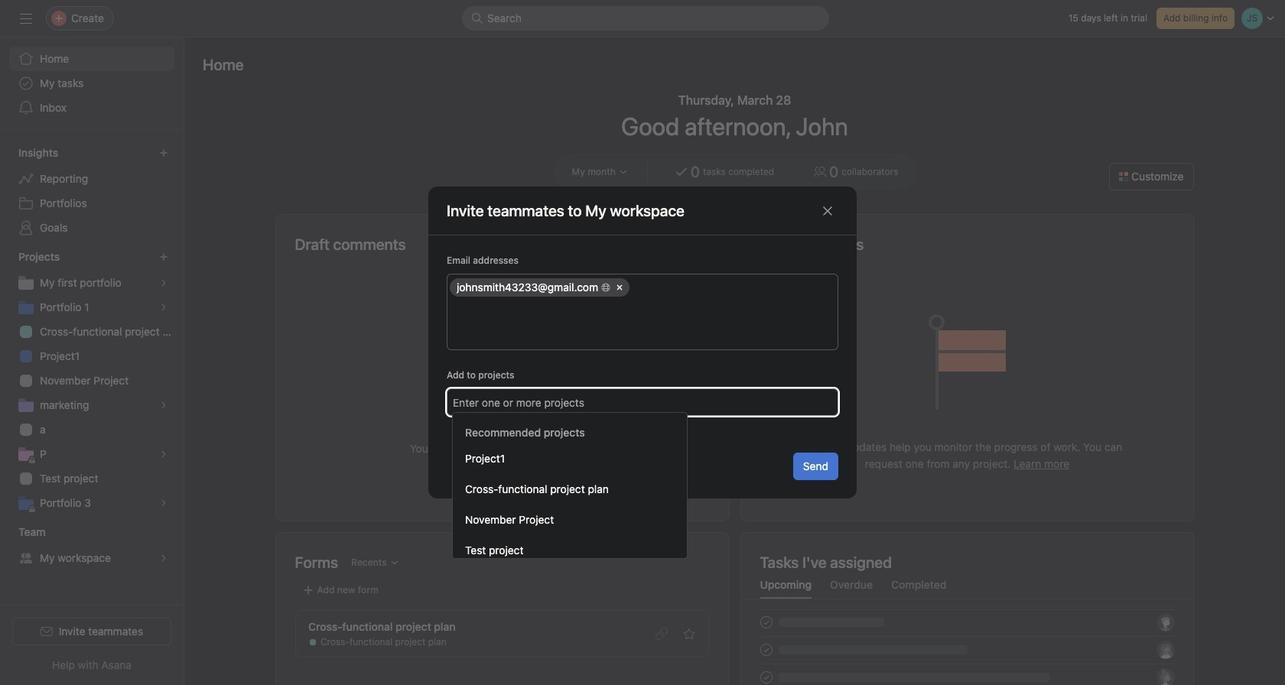 Task type: vqa. For each thing, say whether or not it's contained in the screenshot.
when
no



Task type: describe. For each thing, give the bounding box(es) containing it.
close this dialog image
[[822, 205, 834, 217]]

teams element
[[0, 519, 184, 574]]

1 cell from the left
[[450, 279, 630, 297]]

add to favorites image
[[683, 628, 695, 640]]

hide sidebar image
[[20, 12, 32, 24]]

prominent image
[[471, 12, 484, 24]]



Task type: locate. For each thing, give the bounding box(es) containing it.
row
[[448, 275, 838, 301]]

cell
[[450, 279, 630, 297], [632, 279, 833, 297]]

projects element
[[0, 243, 184, 519]]

copy form link image
[[655, 628, 668, 640]]

insights element
[[0, 139, 184, 243]]

0 horizontal spatial cell
[[450, 279, 630, 297]]

1 horizontal spatial cell
[[632, 279, 833, 297]]

dialog
[[428, 187, 857, 499]]

global element
[[0, 37, 184, 129]]

2 cell from the left
[[632, 279, 833, 297]]

list box
[[462, 6, 829, 31]]

Enter one or more projects text field
[[453, 393, 830, 412]]



